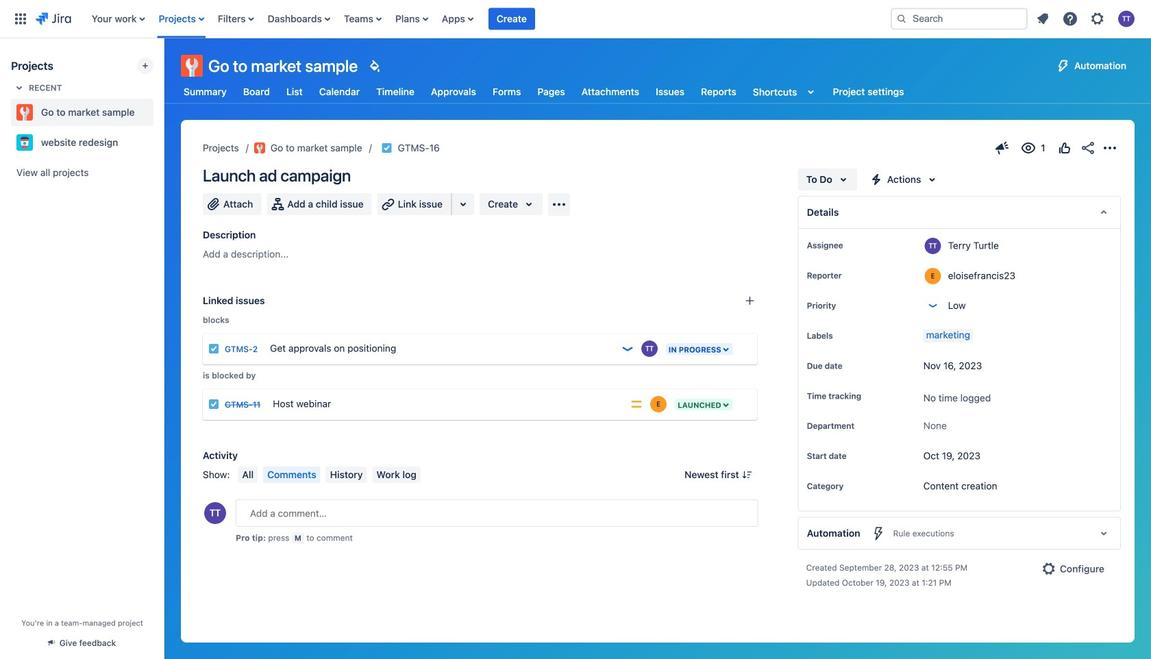 Task type: locate. For each thing, give the bounding box(es) containing it.
jira image
[[36, 11, 71, 27], [36, 11, 71, 27]]

create project image
[[140, 60, 151, 71]]

tab list
[[173, 79, 915, 104]]

link an issue image
[[745, 295, 755, 306]]

task image
[[381, 143, 392, 153]]

None search field
[[891, 8, 1028, 30]]

go to market sample image
[[254, 143, 265, 153]]

actions image
[[1102, 140, 1118, 156]]

copy link to issue image
[[437, 142, 448, 153]]

automation element
[[798, 517, 1121, 550]]

list item
[[488, 0, 535, 38]]

notifications image
[[1035, 11, 1051, 27]]

Add a comment… field
[[236, 499, 758, 527]]

banner
[[0, 0, 1151, 38]]

set project background image
[[366, 58, 383, 74]]

help image
[[1062, 11, 1078, 27]]

priority: medium image
[[630, 397, 643, 411]]

list
[[85, 0, 880, 38], [1030, 7, 1143, 31]]

issue type: task image
[[208, 399, 219, 410]]

give feedback image
[[994, 140, 1011, 156]]

1 horizontal spatial list
[[1030, 7, 1143, 31]]

link web pages and more image
[[455, 196, 471, 212]]

menu bar
[[235, 467, 423, 483]]

automation image
[[1055, 58, 1072, 74]]

sidebar navigation image
[[149, 55, 180, 82]]



Task type: describe. For each thing, give the bounding box(es) containing it.
collapse recent projects image
[[11, 79, 27, 96]]

primary element
[[8, 0, 880, 38]]

vote options: no one has voted for this issue yet. image
[[1057, 140, 1073, 156]]

your profile and settings image
[[1118, 11, 1135, 27]]

appswitcher icon image
[[12, 11, 29, 27]]

settings image
[[1089, 11, 1106, 27]]

add to starred image
[[149, 134, 166, 151]]

search image
[[896, 13, 907, 24]]

details element
[[798, 196, 1121, 229]]

add app image
[[551, 196, 567, 213]]

priority: low image
[[621, 342, 634, 356]]

Search field
[[891, 8, 1028, 30]]

add to starred image
[[149, 104, 166, 121]]

0 horizontal spatial list
[[85, 0, 880, 38]]

issue type: task image
[[208, 343, 219, 354]]



Task type: vqa. For each thing, say whether or not it's contained in the screenshot.
YOUR WORK
no



